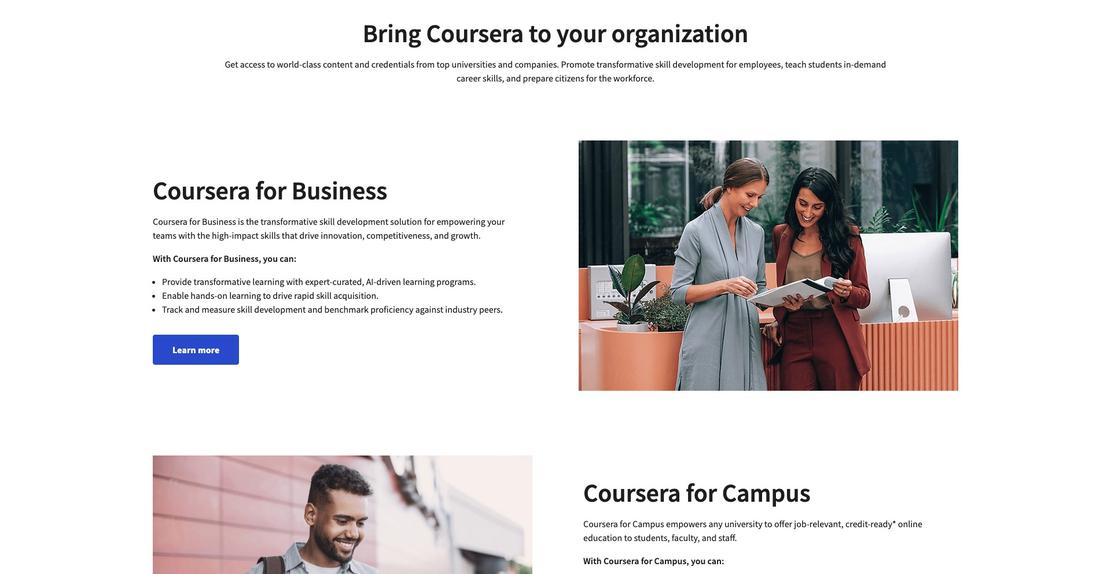 Task type: locate. For each thing, give the bounding box(es) containing it.
1 horizontal spatial can:
[[708, 556, 724, 567]]

1 vertical spatial campus
[[633, 519, 664, 530]]

0 vertical spatial business
[[292, 175, 387, 207]]

and down hands-
[[185, 304, 200, 316]]

online
[[898, 519, 923, 530]]

campus
[[722, 478, 811, 509], [633, 519, 664, 530]]

empowers
[[666, 519, 707, 530]]

0 vertical spatial with
[[153, 253, 171, 265]]

0 vertical spatial you
[[263, 253, 278, 265]]

bring
[[363, 17, 421, 49]]

can: down that
[[280, 253, 296, 265]]

learn more
[[172, 345, 220, 356]]

development
[[673, 59, 724, 70], [337, 216, 388, 228], [254, 304, 306, 316]]

your
[[557, 17, 607, 49], [487, 216, 505, 228]]

drive left "rapid"
[[273, 290, 292, 302]]

and down empowering
[[434, 230, 449, 242]]

skill inside get access to world-class content and credentials from top universities and companies. promote transformative skill development for employees, teach students in-demand career skills, and prepare citizens for the workforce.
[[656, 59, 671, 70]]

and inside coursera for campus empowers any university to offer job-relevant, credit-ready* online education to students, faculty, and staff.
[[702, 533, 717, 544]]

0 horizontal spatial campus
[[633, 519, 664, 530]]

0 horizontal spatial the
[[197, 230, 210, 242]]

students
[[809, 59, 842, 70]]

0 vertical spatial campus
[[722, 478, 811, 509]]

1 vertical spatial can:
[[708, 556, 724, 567]]

with right teams
[[178, 230, 195, 242]]

industry
[[445, 304, 477, 316]]

ai-
[[366, 276, 377, 288]]

0 vertical spatial transformative
[[597, 59, 654, 70]]

coursera up universities
[[426, 17, 524, 49]]

with for coursera for business
[[153, 253, 171, 265]]

you down skills at the left of page
[[263, 253, 278, 265]]

skills
[[261, 230, 280, 242]]

with down teams
[[153, 253, 171, 265]]

2 vertical spatial the
[[197, 230, 210, 242]]

students,
[[634, 533, 670, 544]]

business inside coursera for business is the transformative skill development solution for empowering your teams with the high-impact skills that drive innovation, competitiveness, and growth.
[[202, 216, 236, 228]]

2 horizontal spatial the
[[599, 72, 612, 84]]

campus up students,
[[633, 519, 664, 530]]

coursera for business is the transformative skill development solution for empowering your teams with the high-impact skills that drive innovation, competitiveness, and growth.
[[153, 216, 505, 242]]

coursera for campus image
[[153, 456, 533, 575]]

coursera for campus
[[583, 478, 811, 509]]

ready*
[[871, 519, 896, 530]]

with inside coursera for business is the transformative skill development solution for empowering your teams with the high-impact skills that drive innovation, competitiveness, and growth.
[[178, 230, 195, 242]]

can:
[[280, 253, 296, 265], [708, 556, 724, 567]]

driven
[[377, 276, 401, 288]]

1 horizontal spatial with
[[286, 276, 303, 288]]

university
[[725, 519, 763, 530]]

for down high-
[[211, 253, 222, 265]]

with up "rapid"
[[286, 276, 303, 288]]

workforce.
[[614, 72, 655, 84]]

0 horizontal spatial with
[[153, 253, 171, 265]]

skill inside coursera for business is the transformative skill development solution for empowering your teams with the high-impact skills that drive innovation, competitiveness, and growth.
[[319, 216, 335, 228]]

transformative inside get access to world-class content and credentials from top universities and companies. promote transformative skill development for employees, teach students in-demand career skills, and prepare citizens for the workforce.
[[597, 59, 654, 70]]

1 vertical spatial your
[[487, 216, 505, 228]]

development inside provide transformative learning with expert-curated, ai-driven learning programs. enable hands-on learning to drive rapid skill acquisition. track and measure skill development and benchmark proficiency against industry peers.
[[254, 304, 306, 316]]

2 horizontal spatial development
[[673, 59, 724, 70]]

growth.
[[451, 230, 481, 242]]

0 horizontal spatial with
[[178, 230, 195, 242]]

organization
[[612, 17, 749, 49]]

1 vertical spatial business
[[202, 216, 236, 228]]

against
[[415, 304, 443, 316]]

the left workforce.
[[599, 72, 612, 84]]

impact
[[232, 230, 259, 242]]

access
[[240, 59, 265, 70]]

with inside provide transformative learning with expert-curated, ai-driven learning programs. enable hands-on learning to drive rapid skill acquisition. track and measure skill development and benchmark proficiency against industry peers.
[[286, 276, 303, 288]]

provide transformative learning with expert-curated, ai-driven learning programs. enable hands-on learning to drive rapid skill acquisition. track and measure skill development and benchmark proficiency against industry peers.
[[162, 276, 503, 316]]

for up the education
[[620, 519, 631, 530]]

skill right the measure
[[237, 304, 252, 316]]

0 horizontal spatial your
[[487, 216, 505, 228]]

skill up innovation,
[[319, 216, 335, 228]]

learning
[[253, 276, 284, 288], [403, 276, 435, 288], [229, 290, 261, 302]]

with
[[153, 253, 171, 265], [583, 556, 602, 567]]

1 vertical spatial drive
[[273, 290, 292, 302]]

solution
[[390, 216, 422, 228]]

hands-
[[191, 290, 217, 302]]

drive
[[299, 230, 319, 242], [273, 290, 292, 302]]

1 horizontal spatial drive
[[299, 230, 319, 242]]

competitiveness,
[[367, 230, 432, 242]]

programs.
[[437, 276, 476, 288]]

any
[[709, 519, 723, 530]]

with
[[178, 230, 195, 242], [286, 276, 303, 288]]

coursera down the education
[[604, 556, 639, 567]]

development down organization
[[673, 59, 724, 70]]

coursera inside coursera for campus empowers any university to offer job-relevant, credit-ready* online education to students, faculty, and staff.
[[583, 519, 618, 530]]

to right access at the top left of page
[[267, 59, 275, 70]]

2 vertical spatial transformative
[[194, 276, 251, 288]]

1 horizontal spatial with
[[583, 556, 602, 567]]

transformative inside provide transformative learning with expert-curated, ai-driven learning programs. enable hands-on learning to drive rapid skill acquisition. track and measure skill development and benchmark proficiency against industry peers.
[[194, 276, 251, 288]]

coursera for business
[[153, 175, 387, 207]]

coursera up teams
[[153, 216, 187, 228]]

1 vertical spatial transformative
[[261, 216, 318, 228]]

class
[[302, 59, 321, 70]]

0 horizontal spatial development
[[254, 304, 306, 316]]

your inside coursera for business is the transformative skill development solution for empowering your teams with the high-impact skills that drive innovation, competitiveness, and growth.
[[487, 216, 505, 228]]

2 vertical spatial development
[[254, 304, 306, 316]]

1 horizontal spatial transformative
[[261, 216, 318, 228]]

faculty,
[[672, 533, 700, 544]]

development down "rapid"
[[254, 304, 306, 316]]

drive right that
[[299, 230, 319, 242]]

skill down expert-
[[316, 290, 332, 302]]

that
[[282, 230, 298, 242]]

employees,
[[739, 59, 783, 70]]

with down the education
[[583, 556, 602, 567]]

is
[[238, 216, 244, 228]]

for
[[726, 59, 737, 70], [586, 72, 597, 84], [255, 175, 287, 207], [189, 216, 200, 228], [424, 216, 435, 228], [211, 253, 222, 265], [686, 478, 717, 509], [620, 519, 631, 530], [641, 556, 653, 567]]

for left employees, on the top right of the page
[[726, 59, 737, 70]]

1 horizontal spatial development
[[337, 216, 388, 228]]

0 horizontal spatial transformative
[[194, 276, 251, 288]]

business for coursera for business is the transformative skill development solution for empowering your teams with the high-impact skills that drive innovation, competitiveness, and growth.
[[202, 216, 236, 228]]

transformative up workforce.
[[597, 59, 654, 70]]

the
[[599, 72, 612, 84], [246, 216, 259, 228], [197, 230, 210, 242]]

and up skills, on the top left of the page
[[498, 59, 513, 70]]

prepare
[[523, 72, 553, 84]]

1 vertical spatial with
[[583, 556, 602, 567]]

education
[[583, 533, 622, 544]]

1 horizontal spatial you
[[691, 556, 706, 567]]

0 horizontal spatial you
[[263, 253, 278, 265]]

the right is
[[246, 216, 259, 228]]

0 horizontal spatial drive
[[273, 290, 292, 302]]

and right content
[[355, 59, 370, 70]]

the inside get access to world-class content and credentials from top universities and companies. promote transformative skill development for employees, teach students in-demand career skills, and prepare citizens for the workforce.
[[599, 72, 612, 84]]

campus up 'offer'
[[722, 478, 811, 509]]

learn
[[172, 345, 196, 356]]

transformative up that
[[261, 216, 318, 228]]

campus,
[[654, 556, 689, 567]]

0 vertical spatial can:
[[280, 253, 296, 265]]

0 horizontal spatial can:
[[280, 253, 296, 265]]

1 horizontal spatial the
[[246, 216, 259, 228]]

and right skills, on the top left of the page
[[506, 72, 521, 84]]

can: down staff.
[[708, 556, 724, 567]]

and down any
[[702, 533, 717, 544]]

1 horizontal spatial business
[[292, 175, 387, 207]]

offer
[[774, 519, 793, 530]]

1 vertical spatial development
[[337, 216, 388, 228]]

development up innovation,
[[337, 216, 388, 228]]

relevant,
[[810, 519, 844, 530]]

companies.
[[515, 59, 559, 70]]

world-
[[277, 59, 302, 70]]

campus for coursera for campus
[[722, 478, 811, 509]]

with coursera for business, you can:
[[153, 253, 296, 265]]

skill down organization
[[656, 59, 671, 70]]

business up coursera for business is the transformative skill development solution for empowering your teams with the high-impact skills that drive innovation, competitiveness, and growth.
[[292, 175, 387, 207]]

to
[[529, 17, 552, 49], [267, 59, 275, 70], [263, 290, 271, 302], [765, 519, 773, 530], [624, 533, 632, 544]]

your right empowering
[[487, 216, 505, 228]]

measure
[[202, 304, 235, 316]]

top
[[437, 59, 450, 70]]

1 horizontal spatial campus
[[722, 478, 811, 509]]

0 vertical spatial the
[[599, 72, 612, 84]]

to left "rapid"
[[263, 290, 271, 302]]

you
[[263, 253, 278, 265], [691, 556, 706, 567]]

business
[[292, 175, 387, 207], [202, 216, 236, 228]]

transformative inside coursera for business is the transformative skill development solution for empowering your teams with the high-impact skills that drive innovation, competitiveness, and growth.
[[261, 216, 318, 228]]

with coursera for campus, you can:
[[583, 556, 724, 567]]

skill
[[656, 59, 671, 70], [319, 216, 335, 228], [316, 290, 332, 302], [237, 304, 252, 316]]

0 vertical spatial drive
[[299, 230, 319, 242]]

you down faculty,
[[691, 556, 706, 567]]

teach
[[785, 59, 807, 70]]

to inside get access to world-class content and credentials from top universities and companies. promote transformative skill development for employees, teach students in-demand career skills, and prepare citizens for the workforce.
[[267, 59, 275, 70]]

coursera
[[426, 17, 524, 49], [153, 175, 250, 207], [153, 216, 187, 228], [173, 253, 209, 265], [583, 478, 681, 509], [583, 519, 618, 530], [604, 556, 639, 567]]

0 vertical spatial with
[[178, 230, 195, 242]]

1 vertical spatial you
[[691, 556, 706, 567]]

and
[[355, 59, 370, 70], [498, 59, 513, 70], [506, 72, 521, 84], [434, 230, 449, 242], [185, 304, 200, 316], [308, 304, 323, 316], [702, 533, 717, 544]]

1 vertical spatial with
[[286, 276, 303, 288]]

curated,
[[333, 276, 364, 288]]

and down "rapid"
[[308, 304, 323, 316]]

campus inside coursera for campus empowers any university to offer job-relevant, credit-ready* online education to students, faculty, and staff.
[[633, 519, 664, 530]]

0 vertical spatial your
[[557, 17, 607, 49]]

the left high-
[[197, 230, 210, 242]]

benchmark
[[324, 304, 369, 316]]

transformative
[[597, 59, 654, 70], [261, 216, 318, 228], [194, 276, 251, 288]]

0 horizontal spatial business
[[202, 216, 236, 228]]

business up high-
[[202, 216, 236, 228]]

coursera up the education
[[583, 519, 618, 530]]

for down students,
[[641, 556, 653, 567]]

your up promote
[[557, 17, 607, 49]]

2 horizontal spatial transformative
[[597, 59, 654, 70]]

0 vertical spatial development
[[673, 59, 724, 70]]

transformative up the on
[[194, 276, 251, 288]]

learn more button
[[153, 335, 239, 365]]



Task type: vqa. For each thing, say whether or not it's contained in the screenshot.
Coursera for Campus
yes



Task type: describe. For each thing, give the bounding box(es) containing it.
rapid
[[294, 290, 314, 302]]

citizens
[[555, 72, 584, 84]]

for up any
[[686, 478, 717, 509]]

drive inside provide transformative learning with expert-curated, ai-driven learning programs. enable hands-on learning to drive rapid skill acquisition. track and measure skill development and benchmark proficiency against industry peers.
[[273, 290, 292, 302]]

can: for business
[[280, 253, 296, 265]]

coursera for campus empowers any university to offer job-relevant, credit-ready* online education to students, faculty, and staff.
[[583, 519, 923, 544]]

you for business
[[263, 253, 278, 265]]

with for coursera for campus
[[583, 556, 602, 567]]

coursera up students,
[[583, 478, 681, 509]]

development inside get access to world-class content and credentials from top universities and companies. promote transformative skill development for employees, teach students in-demand career skills, and prepare citizens for the workforce.
[[673, 59, 724, 70]]

content
[[323, 59, 353, 70]]

development inside coursera for business is the transformative skill development solution for empowering your teams with the high-impact skills that drive innovation, competitiveness, and growth.
[[337, 216, 388, 228]]

on
[[217, 290, 227, 302]]

to left students,
[[624, 533, 632, 544]]

learning right the on
[[229, 290, 261, 302]]

get access to world-class content and credentials from top universities and companies. promote transformative skill development for employees, teach students in-demand career skills, and prepare citizens for the workforce.
[[225, 59, 886, 84]]

business,
[[224, 253, 261, 265]]

teams
[[153, 230, 177, 242]]

promote
[[561, 59, 595, 70]]

credit-
[[846, 519, 871, 530]]

in-
[[844, 59, 854, 70]]

1 vertical spatial the
[[246, 216, 259, 228]]

you for campus
[[691, 556, 706, 567]]

campus for coursera for campus empowers any university to offer job-relevant, credit-ready* online education to students, faculty, and staff.
[[633, 519, 664, 530]]

proficiency
[[371, 304, 414, 316]]

coursera up high-
[[153, 175, 250, 207]]

for right the solution
[[424, 216, 435, 228]]

universities
[[452, 59, 496, 70]]

from
[[416, 59, 435, 70]]

more
[[198, 345, 220, 356]]

learn more link
[[153, 335, 239, 365]]

1 horizontal spatial your
[[557, 17, 607, 49]]

provide
[[162, 276, 192, 288]]

and inside coursera for business is the transformative skill development solution for empowering your teams with the high-impact skills that drive innovation, competitiveness, and growth.
[[434, 230, 449, 242]]

coursera inside coursera for business is the transformative skill development solution for empowering your teams with the high-impact skills that drive innovation, competitiveness, and growth.
[[153, 216, 187, 228]]

coursera up provide
[[173, 253, 209, 265]]

high-
[[212, 230, 232, 242]]

coursera for business image
[[579, 141, 959, 391]]

enable
[[162, 290, 189, 302]]

track
[[162, 304, 183, 316]]

acquisition.
[[334, 290, 379, 302]]

career
[[457, 72, 481, 84]]

get
[[225, 59, 238, 70]]

credentials
[[371, 59, 415, 70]]

bring coursera to your organization
[[363, 17, 749, 49]]

for down promote
[[586, 72, 597, 84]]

job-
[[794, 519, 810, 530]]

to inside provide transformative learning with expert-curated, ai-driven learning programs. enable hands-on learning to drive rapid skill acquisition. track and measure skill development and benchmark proficiency against industry peers.
[[263, 290, 271, 302]]

for left is
[[189, 216, 200, 228]]

innovation,
[[321, 230, 365, 242]]

expert-
[[305, 276, 333, 288]]

staff.
[[719, 533, 737, 544]]

to up companies.
[[529, 17, 552, 49]]

skills,
[[483, 72, 504, 84]]

drive inside coursera for business is the transformative skill development solution for empowering your teams with the high-impact skills that drive innovation, competitiveness, and growth.
[[299, 230, 319, 242]]

for up skills at the left of page
[[255, 175, 287, 207]]

for inside coursera for campus empowers any university to offer job-relevant, credit-ready* online education to students, faculty, and staff.
[[620, 519, 631, 530]]

peers.
[[479, 304, 503, 316]]

can: for campus
[[708, 556, 724, 567]]

learning down business, at the left of page
[[253, 276, 284, 288]]

learning up against
[[403, 276, 435, 288]]

demand
[[854, 59, 886, 70]]

business for coursera for business
[[292, 175, 387, 207]]

empowering
[[437, 216, 486, 228]]

to left 'offer'
[[765, 519, 773, 530]]



